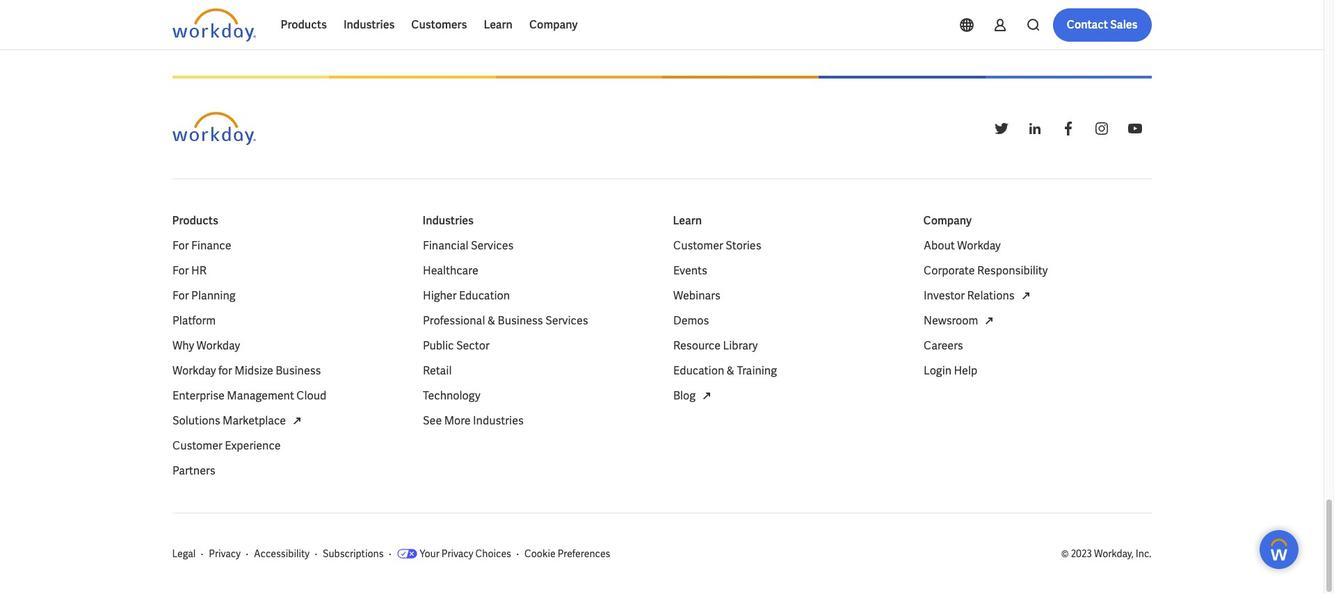 Task type: describe. For each thing, give the bounding box(es) containing it.
1 vertical spatial learn
[[673, 213, 702, 228]]

your privacy choices
[[420, 548, 511, 560]]

partners
[[172, 464, 215, 478]]

legal
[[172, 548, 196, 560]]

workday for about workday
[[957, 238, 1001, 253]]

solutions marketplace
[[172, 414, 286, 428]]

for for for hr
[[172, 263, 189, 278]]

help
[[954, 364, 977, 378]]

platform
[[172, 314, 215, 328]]

company inside company dropdown button
[[529, 17, 578, 32]]

retail
[[423, 364, 451, 378]]

subscriptions link
[[323, 547, 384, 561]]

healthcare link
[[423, 263, 478, 279]]

your privacy choices link
[[397, 547, 511, 561]]

responsibility
[[977, 263, 1048, 278]]

go to facebook image
[[1060, 120, 1077, 137]]

go to twitter image
[[993, 120, 1010, 137]]

1 go to the homepage image from the top
[[172, 8, 256, 42]]

1 vertical spatial industries
[[423, 213, 474, 228]]

midsize
[[234, 364, 273, 378]]

industries inside industries dropdown button
[[344, 17, 395, 32]]

business inside 'professional & business services' link
[[497, 314, 543, 328]]

contact sales link
[[1053, 8, 1152, 42]]

solutions marketplace link
[[172, 413, 305, 430]]

enterprise management cloud
[[172, 389, 326, 403]]

resource library link
[[673, 338, 758, 355]]

for hr link
[[172, 263, 206, 279]]

education & training link
[[673, 363, 777, 380]]

training
[[737, 364, 777, 378]]

marketplace
[[222, 414, 286, 428]]

login help
[[924, 364, 977, 378]]

opens in a new tab image for solutions marketplace
[[288, 413, 305, 430]]

industries button
[[335, 8, 403, 42]]

list for industries
[[423, 238, 651, 430]]

inc.
[[1136, 548, 1152, 560]]

webinars link
[[673, 288, 720, 304]]

technology link
[[423, 388, 480, 405]]

higher education link
[[423, 288, 510, 304]]

why workday
[[172, 339, 240, 353]]

why
[[172, 339, 194, 353]]

for planning link
[[172, 288, 235, 304]]

contact sales
[[1067, 17, 1138, 32]]

public sector link
[[423, 338, 489, 355]]

relations
[[967, 288, 1014, 303]]

demos link
[[673, 313, 709, 330]]

subscriptions
[[323, 548, 384, 560]]

investor relations link
[[924, 288, 1034, 304]]

about workday link
[[924, 238, 1001, 254]]

2023
[[1071, 548, 1092, 560]]

corporate responsibility link
[[924, 263, 1048, 279]]

planning
[[191, 288, 235, 303]]

investor relations
[[924, 288, 1014, 303]]

platform link
[[172, 313, 215, 330]]

stories
[[725, 238, 761, 253]]

about
[[924, 238, 955, 253]]

login
[[924, 364, 951, 378]]

industries inside see more industries link
[[473, 414, 523, 428]]

workday webinars image
[[172, 0, 651, 31]]

& for professional
[[487, 314, 495, 328]]

public sector
[[423, 339, 489, 353]]

learn button
[[475, 8, 521, 42]]

newsroom link
[[924, 313, 998, 330]]

company button
[[521, 8, 586, 42]]

for hr
[[172, 263, 206, 278]]

healthcare
[[423, 263, 478, 278]]

financial
[[423, 238, 468, 253]]

cookie preferences link
[[525, 547, 610, 561]]

blog link
[[673, 388, 715, 405]]

events
[[673, 263, 707, 278]]

business inside workday for midsize business link
[[275, 364, 321, 378]]

customer experience
[[172, 439, 280, 453]]

experience
[[225, 439, 280, 453]]

newsroom
[[924, 314, 978, 328]]

corporate responsibility
[[924, 263, 1048, 278]]

workday,
[[1094, 548, 1134, 560]]

financial services
[[423, 238, 513, 253]]

customer for customer stories
[[673, 238, 723, 253]]

professional & business services link
[[423, 313, 588, 330]]

education & training
[[673, 364, 777, 378]]

opens in a new tab image for investor relations
[[1017, 288, 1034, 304]]

see more industries
[[423, 414, 523, 428]]

solutions
[[172, 414, 220, 428]]

1 vertical spatial services
[[545, 314, 588, 328]]

& for education
[[726, 364, 734, 378]]

cookie
[[525, 548, 556, 560]]

preferences
[[558, 548, 610, 560]]

webinars
[[673, 288, 720, 303]]

for finance
[[172, 238, 231, 253]]

0 vertical spatial services
[[471, 238, 513, 253]]



Task type: locate. For each thing, give the bounding box(es) containing it.
customer down "solutions"
[[172, 439, 222, 453]]

1 vertical spatial products
[[172, 213, 218, 228]]

0 horizontal spatial education
[[459, 288, 510, 303]]

0 vertical spatial &
[[487, 314, 495, 328]]

customer
[[673, 238, 723, 253], [172, 439, 222, 453]]

workday up for in the left of the page
[[196, 339, 240, 353]]

go to the homepage image
[[172, 8, 256, 42], [172, 112, 256, 145]]

products up for finance
[[172, 213, 218, 228]]

login help link
[[924, 363, 977, 380]]

for up for hr
[[172, 238, 189, 253]]

1 list from the left
[[172, 238, 400, 480]]

demos
[[673, 314, 709, 328]]

1 vertical spatial opens in a new tab image
[[288, 413, 305, 430]]

customer inside customer stories link
[[673, 238, 723, 253]]

0 vertical spatial for
[[172, 238, 189, 253]]

opens in a new tab image
[[1017, 288, 1034, 304], [981, 313, 998, 330]]

workday for why workday
[[196, 339, 240, 353]]

1 horizontal spatial customer
[[673, 238, 723, 253]]

0 vertical spatial learn
[[484, 17, 513, 32]]

1 vertical spatial opens in a new tab image
[[981, 313, 998, 330]]

technology
[[423, 389, 480, 403]]

list containing financial services
[[423, 238, 651, 430]]

1 vertical spatial workday
[[196, 339, 240, 353]]

education up professional & business services
[[459, 288, 510, 303]]

list for products
[[172, 238, 400, 480]]

corporate
[[924, 263, 975, 278]]

cloud
[[296, 389, 326, 403]]

opens in a new tab image for newsroom
[[981, 313, 998, 330]]

0 horizontal spatial privacy
[[209, 548, 241, 560]]

go to youtube image
[[1127, 120, 1143, 137]]

products button
[[272, 8, 335, 42]]

hr
[[191, 263, 206, 278]]

education down resource
[[673, 364, 724, 378]]

higher education
[[423, 288, 510, 303]]

see more industries link
[[423, 413, 523, 430]]

opens in a new tab image down relations
[[981, 313, 998, 330]]

0 horizontal spatial &
[[487, 314, 495, 328]]

business
[[497, 314, 543, 328], [275, 364, 321, 378]]

opens in a new tab image
[[698, 388, 715, 405], [288, 413, 305, 430]]

for
[[218, 364, 232, 378]]

customer for customer experience
[[172, 439, 222, 453]]

1 vertical spatial company
[[924, 213, 972, 228]]

industries right products dropdown button
[[344, 17, 395, 32]]

list containing for finance
[[172, 238, 400, 480]]

1 vertical spatial business
[[275, 364, 321, 378]]

investor
[[924, 288, 965, 303]]

business up cloud
[[275, 364, 321, 378]]

2 vertical spatial workday
[[172, 364, 216, 378]]

for down for hr link
[[172, 288, 189, 303]]

workday up corporate responsibility at the top of the page
[[957, 238, 1001, 253]]

list for company
[[924, 238, 1152, 380]]

more
[[444, 414, 470, 428]]

1 vertical spatial education
[[673, 364, 724, 378]]

1 horizontal spatial opens in a new tab image
[[1017, 288, 1034, 304]]

privacy right your
[[442, 548, 473, 560]]

2 vertical spatial for
[[172, 288, 189, 303]]

careers link
[[924, 338, 963, 355]]

your
[[420, 548, 440, 560]]

finance
[[191, 238, 231, 253]]

list
[[172, 238, 400, 480], [423, 238, 651, 430], [673, 238, 901, 405], [924, 238, 1152, 380]]

opens in a new tab image down the responsibility
[[1017, 288, 1034, 304]]

retail link
[[423, 363, 451, 380]]

careers
[[924, 339, 963, 353]]

1 horizontal spatial opens in a new tab image
[[698, 388, 715, 405]]

sales
[[1110, 17, 1138, 32]]

education
[[459, 288, 510, 303], [673, 364, 724, 378]]

0 vertical spatial opens in a new tab image
[[698, 388, 715, 405]]

0 horizontal spatial business
[[275, 364, 321, 378]]

0 vertical spatial company
[[529, 17, 578, 32]]

1 horizontal spatial education
[[673, 364, 724, 378]]

about workday
[[924, 238, 1001, 253]]

customer stories
[[673, 238, 761, 253]]

opens in a new tab image right 'blog'
[[698, 388, 715, 405]]

customers button
[[403, 8, 475, 42]]

legal link
[[172, 547, 196, 561]]

4 list from the left
[[924, 238, 1152, 380]]

2 vertical spatial industries
[[473, 414, 523, 428]]

1 vertical spatial &
[[726, 364, 734, 378]]

workday up the enterprise
[[172, 364, 216, 378]]

professional
[[423, 314, 485, 328]]

customer inside the customer experience link
[[172, 439, 222, 453]]

for left hr
[[172, 263, 189, 278]]

0 horizontal spatial opens in a new tab image
[[288, 413, 305, 430]]

opens in a new tab image down cloud
[[288, 413, 305, 430]]

accessibility
[[254, 548, 310, 560]]

1 horizontal spatial services
[[545, 314, 588, 328]]

0 horizontal spatial customer
[[172, 439, 222, 453]]

0 vertical spatial opens in a new tab image
[[1017, 288, 1034, 304]]

for for for finance
[[172, 238, 189, 253]]

financial services link
[[423, 238, 513, 254]]

© 2023 workday, inc.
[[1061, 548, 1152, 560]]

resource library
[[673, 339, 758, 353]]

0 vertical spatial go to the homepage image
[[172, 8, 256, 42]]

1 vertical spatial for
[[172, 263, 189, 278]]

opens in a new tab image for blog
[[698, 388, 715, 405]]

professional & business services
[[423, 314, 588, 328]]

library
[[723, 339, 758, 353]]

higher
[[423, 288, 456, 303]]

1 privacy from the left
[[209, 548, 241, 560]]

3 for from the top
[[172, 288, 189, 303]]

2 go to the homepage image from the top
[[172, 112, 256, 145]]

customer stories link
[[673, 238, 761, 254]]

enterprise management cloud link
[[172, 388, 326, 405]]

management
[[227, 389, 294, 403]]

0 horizontal spatial company
[[529, 17, 578, 32]]

for finance link
[[172, 238, 231, 254]]

0 horizontal spatial opens in a new tab image
[[981, 313, 998, 330]]

3 list from the left
[[673, 238, 901, 405]]

0 vertical spatial industries
[[344, 17, 395, 32]]

1 vertical spatial customer
[[172, 439, 222, 453]]

2 for from the top
[[172, 263, 189, 278]]

1 vertical spatial go to the homepage image
[[172, 112, 256, 145]]

customer up events
[[673, 238, 723, 253]]

1 for from the top
[[172, 238, 189, 253]]

events link
[[673, 263, 707, 279]]

go to linkedin image
[[1026, 120, 1043, 137]]

list containing about workday
[[924, 238, 1152, 380]]

learn up customer stories
[[673, 213, 702, 228]]

go to instagram image
[[1093, 120, 1110, 137]]

0 horizontal spatial learn
[[484, 17, 513, 32]]

industries
[[344, 17, 395, 32], [423, 213, 474, 228], [473, 414, 523, 428]]

resource
[[673, 339, 720, 353]]

list for learn
[[673, 238, 901, 405]]

for for for planning
[[172, 288, 189, 303]]

1 horizontal spatial learn
[[673, 213, 702, 228]]

0 horizontal spatial products
[[172, 213, 218, 228]]

public
[[423, 339, 454, 353]]

1 horizontal spatial &
[[726, 364, 734, 378]]

learn
[[484, 17, 513, 32], [673, 213, 702, 228]]

learn inside dropdown button
[[484, 17, 513, 32]]

0 vertical spatial products
[[281, 17, 327, 32]]

0 vertical spatial education
[[459, 288, 510, 303]]

0 vertical spatial workday
[[957, 238, 1001, 253]]

for planning
[[172, 288, 235, 303]]

company
[[529, 17, 578, 32], [924, 213, 972, 228]]

company right learn dropdown button
[[529, 17, 578, 32]]

products
[[281, 17, 327, 32], [172, 213, 218, 228]]

choices
[[475, 548, 511, 560]]

privacy right legal
[[209, 548, 241, 560]]

1 horizontal spatial privacy
[[442, 548, 473, 560]]

&
[[487, 314, 495, 328], [726, 364, 734, 378]]

learn left company dropdown button
[[484, 17, 513, 32]]

contact
[[1067, 17, 1108, 32]]

0 vertical spatial business
[[497, 314, 543, 328]]

©
[[1061, 548, 1069, 560]]

blog
[[673, 389, 695, 403]]

partners link
[[172, 463, 215, 480]]

products left industries dropdown button
[[281, 17, 327, 32]]

privacy link
[[209, 547, 241, 561]]

enterprise
[[172, 389, 224, 403]]

accessibility link
[[254, 547, 310, 561]]

why workday link
[[172, 338, 240, 355]]

& up sector
[[487, 314, 495, 328]]

cookie preferences
[[525, 548, 610, 560]]

industries right 'more'
[[473, 414, 523, 428]]

0 vertical spatial customer
[[673, 238, 723, 253]]

privacy image
[[397, 549, 417, 559]]

2 privacy from the left
[[442, 548, 473, 560]]

business down higher education link
[[497, 314, 543, 328]]

see
[[423, 414, 442, 428]]

0 horizontal spatial services
[[471, 238, 513, 253]]

customer experience link
[[172, 438, 280, 455]]

2 list from the left
[[423, 238, 651, 430]]

1 horizontal spatial company
[[924, 213, 972, 228]]

products inside dropdown button
[[281, 17, 327, 32]]

1 horizontal spatial products
[[281, 17, 327, 32]]

list containing customer stories
[[673, 238, 901, 405]]

& left training
[[726, 364, 734, 378]]

company up about on the top right of the page
[[924, 213, 972, 228]]

1 horizontal spatial business
[[497, 314, 543, 328]]

workday for midsize business link
[[172, 363, 321, 380]]

industries up financial
[[423, 213, 474, 228]]



Task type: vqa. For each thing, say whether or not it's contained in the screenshot.
Retail link
yes



